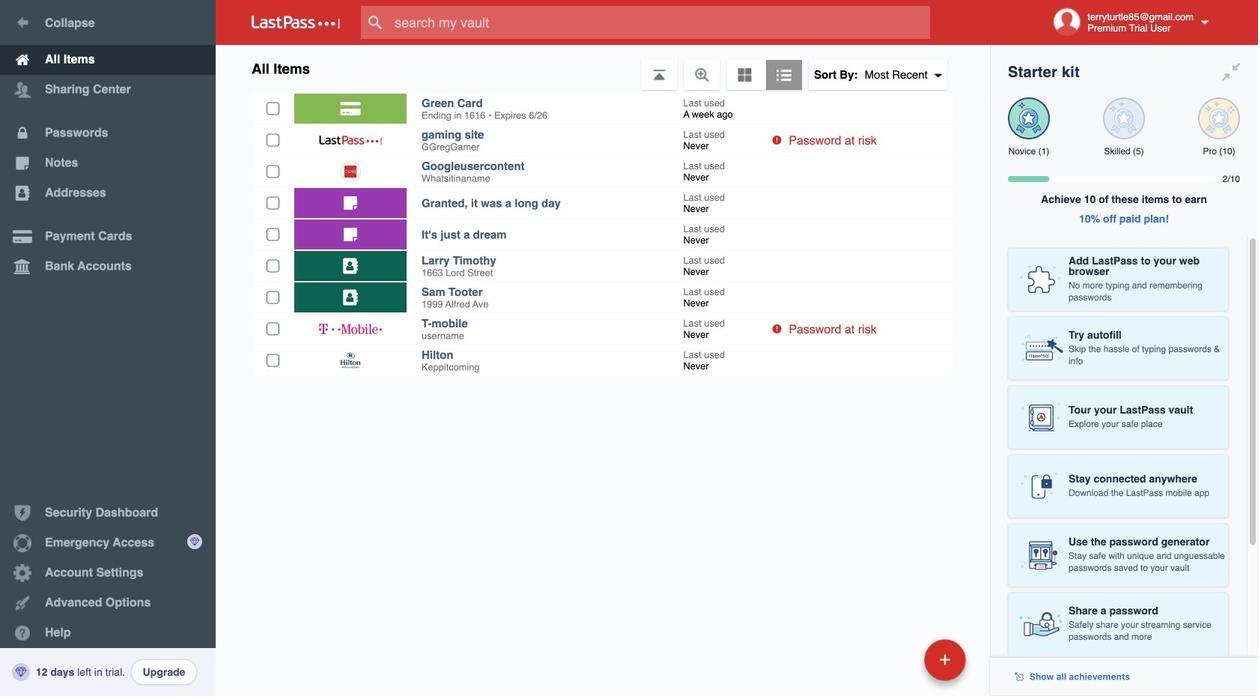 Task type: describe. For each thing, give the bounding box(es) containing it.
search my vault text field
[[361, 6, 960, 39]]

main navigation navigation
[[0, 0, 216, 696]]

lastpass image
[[252, 16, 340, 29]]

new item element
[[822, 638, 972, 681]]



Task type: locate. For each thing, give the bounding box(es) containing it.
Search search field
[[361, 6, 960, 39]]

new item navigation
[[822, 635, 976, 696]]

vault options navigation
[[216, 45, 991, 90]]



